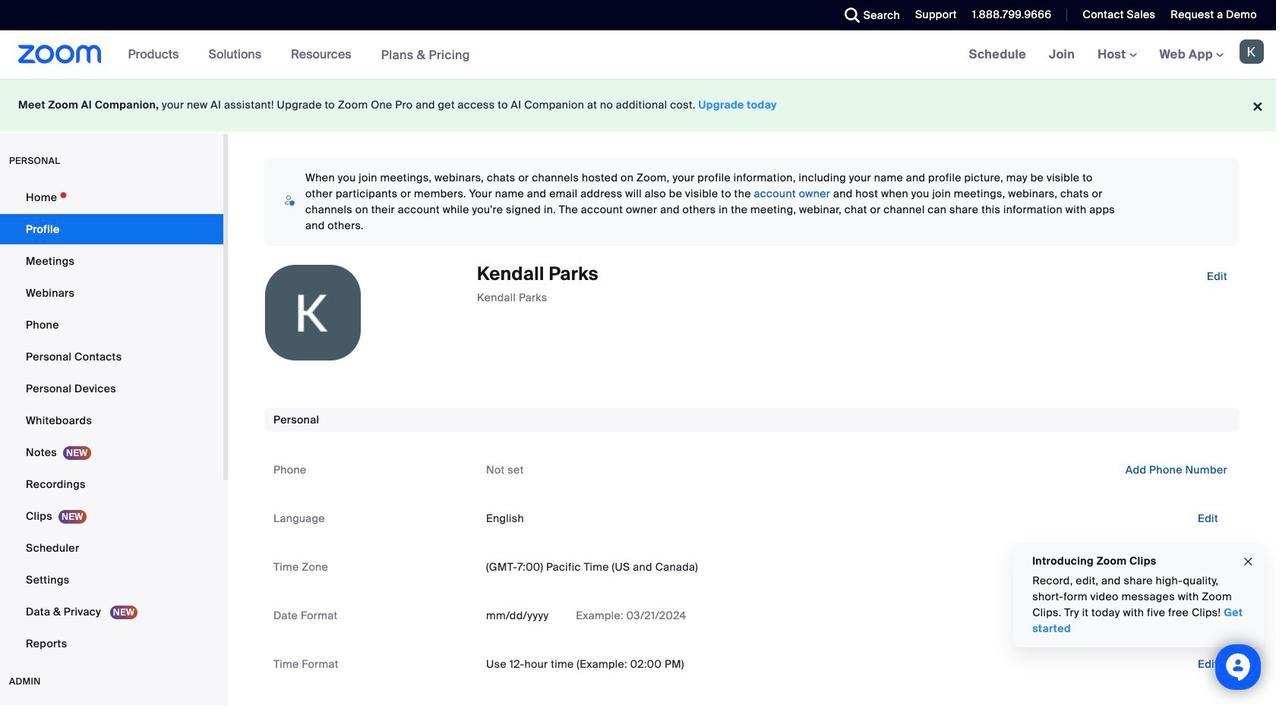 Task type: vqa. For each thing, say whether or not it's contained in the screenshot.
Profile picture
yes



Task type: locate. For each thing, give the bounding box(es) containing it.
banner
[[0, 30, 1277, 80]]

zoom logo image
[[18, 45, 102, 64]]

meetings navigation
[[958, 30, 1277, 80]]

close image
[[1242, 554, 1255, 571]]

footer
[[0, 79, 1277, 131]]

user photo image
[[265, 265, 361, 361]]

edit user photo image
[[301, 306, 325, 320]]



Task type: describe. For each thing, give the bounding box(es) containing it.
profile picture image
[[1240, 40, 1264, 64]]

personal menu menu
[[0, 182, 223, 661]]

product information navigation
[[117, 30, 482, 80]]



